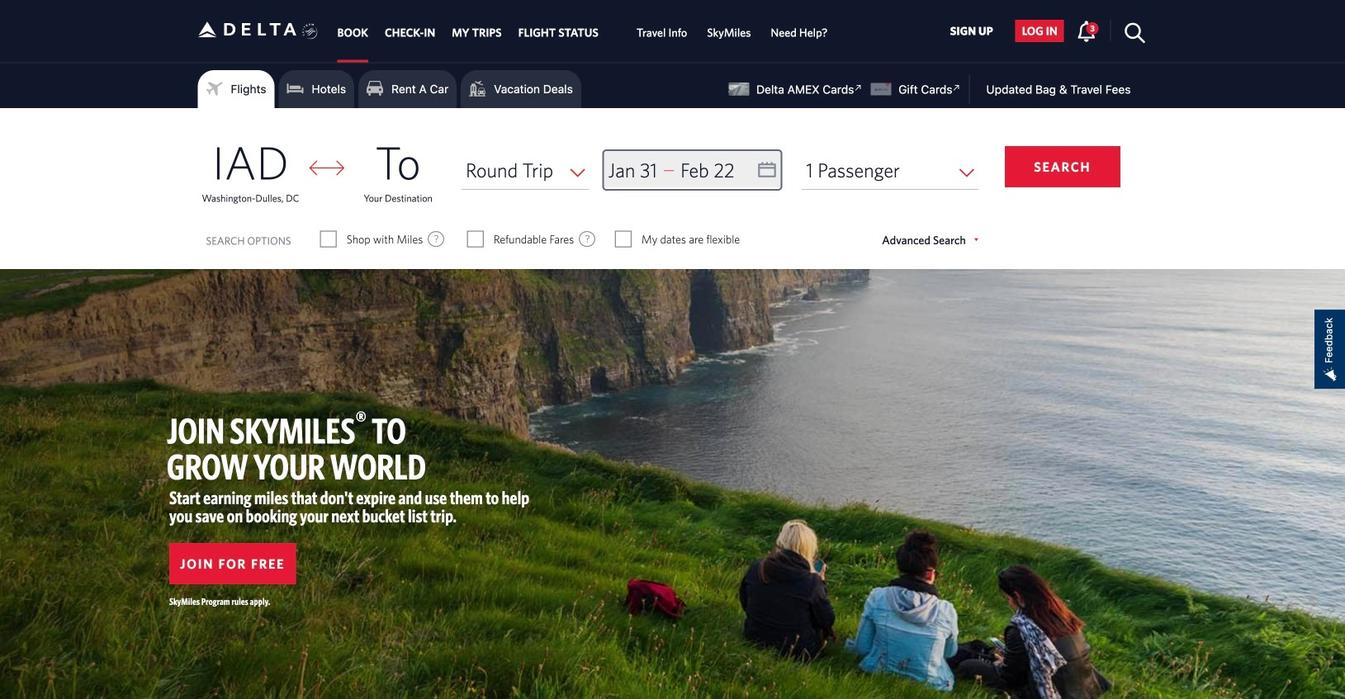 Task type: vqa. For each thing, say whether or not it's contained in the screenshot.
1 icon
no



Task type: locate. For each thing, give the bounding box(es) containing it.
tab list
[[329, 0, 838, 62]]

None text field
[[604, 151, 781, 190]]

None field
[[462, 151, 589, 190], [802, 151, 978, 190], [462, 151, 589, 190], [802, 151, 978, 190]]

tab panel
[[0, 108, 1345, 269]]

None checkbox
[[616, 231, 631, 248]]

None checkbox
[[321, 231, 336, 248], [468, 231, 483, 248], [321, 231, 336, 248], [468, 231, 483, 248]]



Task type: describe. For each thing, give the bounding box(es) containing it.
this link opens another site in a new window that may not follow the same accessibility policies as delta air lines. image
[[949, 80, 965, 96]]

delta air lines image
[[198, 4, 297, 55]]

this link opens another site in a new window that may not follow the same accessibility policies as delta air lines. image
[[851, 80, 867, 96]]

skyteam image
[[302, 6, 318, 57]]



